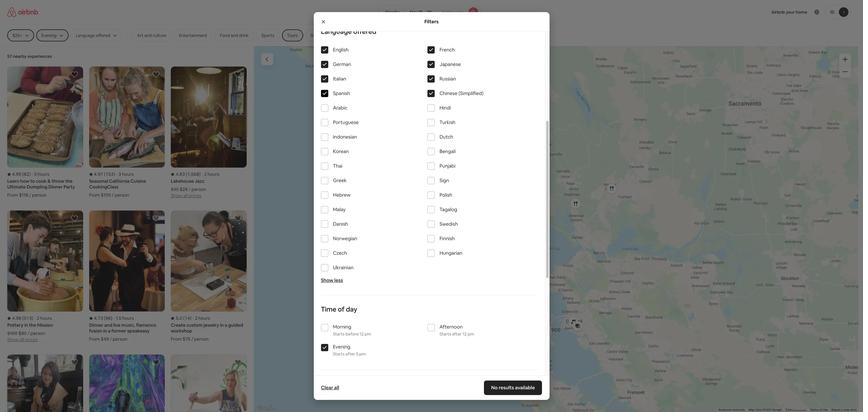 Task type: vqa. For each thing, say whether or not it's contained in the screenshot.
second 2024 from the right
no



Task type: describe. For each thing, give the bounding box(es) containing it.
person inside pottery in the mission $100 $80 / person show all prices
[[31, 331, 45, 336]]

nov 15 – 30 button
[[405, 5, 437, 19]]

korean
[[333, 148, 349, 155]]

of for time
[[338, 305, 345, 314]]

show less button
[[321, 277, 343, 284]]

swedish
[[440, 221, 458, 227]]

from inside learn how to cook & throw the ultimate dumpling dinner party from $118 / person
[[7, 192, 18, 198]]

evening
[[333, 344, 351, 350]]

morning
[[333, 324, 352, 330]]

dumpling
[[27, 184, 47, 190]]

add to wishlist image for create custom jewelry in a guided workshop from $75 / person
[[235, 215, 242, 222]]

from inside dinner and live music, flamenco fusion in a former speakeasy from $49 / person
[[89, 336, 100, 342]]

show all prices button for show
[[7, 336, 38, 343]]

person inside dinner and live music, flamenco fusion in a former speakeasy from $49 / person
[[113, 336, 127, 342]]

seasonal california cuisine cookingclass group
[[89, 67, 165, 198]]

/ inside seasonal california cuisine cookingclass from $109 / person
[[112, 192, 114, 198]]

· for 4.73 (96)
[[114, 315, 115, 321]]

4.97 (153)
[[94, 171, 115, 177]]

italian
[[333, 76, 347, 82]]

terms
[[811, 408, 819, 412]]

turkish
[[440, 119, 456, 126]]

$109
[[101, 192, 111, 198]]

experiences
[[28, 54, 52, 59]]

/ inside lakehouse jazz $35 $28 / person show all prices
[[189, 186, 191, 192]]

create custom jewelry in a guided workshop from $75 / person
[[171, 322, 243, 342]]

arabic
[[333, 105, 348, 111]]

/ inside dinner and live music, flamenco fusion in a former speakeasy from $49 / person
[[110, 336, 112, 342]]

4.83 out of 5 average rating,  1,568 reviews image
[[171, 171, 201, 177]]

lakehouse jazz group
[[171, 67, 247, 199]]

french
[[440, 47, 455, 53]]

profile element
[[489, 0, 852, 24]]

clear
[[321, 385, 333, 391]]

2 horizontal spatial a
[[842, 408, 844, 412]]

afternoon starts after 12 pm
[[440, 324, 475, 337]]

clear all button
[[318, 382, 342, 394]]

57 nearby experiences
[[7, 54, 52, 59]]

(513)
[[22, 315, 33, 321]]

zoom in image
[[844, 57, 849, 62]]

Wellness button
[[341, 29, 369, 41]]

party
[[64, 184, 75, 190]]

in inside the create custom jewelry in a guided workshop from $75 / person
[[220, 322, 224, 328]]

· 1.5 hours
[[114, 315, 134, 321]]

california
[[109, 178, 130, 184]]

nov
[[410, 9, 418, 15]]

all inside lakehouse jazz $35 $28 / person show all prices
[[183, 193, 188, 199]]

portuguese
[[333, 119, 359, 126]]

(1,568)
[[186, 171, 201, 177]]

3 for 4.97 (153)
[[119, 171, 121, 177]]

cook
[[36, 178, 47, 184]]

from inside the create custom jewelry in a guided workshop from $75 / person
[[171, 336, 182, 342]]

language offered
[[321, 27, 377, 36]]

prices inside pottery in the mission $100 $80 / person show all prices
[[25, 337, 38, 343]]

4.83 (1,568)
[[176, 171, 201, 177]]

create custom jewelry in a guided workshop group
[[171, 211, 247, 342]]

greek
[[333, 177, 347, 184]]

filters dialog
[[314, 12, 550, 412]]

afternoon
[[440, 324, 463, 330]]

german
[[333, 61, 351, 67]]

google image
[[256, 404, 276, 412]]

hebrew
[[333, 192, 351, 198]]

–
[[424, 9, 426, 15]]

a inside the create custom jewelry in a guided workshop from $75 / person
[[225, 322, 227, 328]]

lakehouse jazz $35 $28 / person show all prices
[[171, 178, 206, 199]]

no
[[492, 385, 498, 391]]

time
[[321, 305, 337, 314]]

5 km
[[786, 408, 794, 412]]

show less
[[321, 277, 343, 284]]

· for 4.99 (82)
[[32, 171, 33, 177]]

throw
[[52, 178, 64, 184]]

person inside seasonal california cuisine cookingclass from $109 / person
[[115, 192, 129, 198]]

language
[[321, 27, 352, 36]]

(82)
[[22, 171, 31, 177]]

· 2 hours for jazz
[[202, 171, 220, 177]]

wellness
[[346, 33, 363, 38]]

cuisine
[[131, 178, 146, 184]]

how
[[20, 178, 29, 184]]

person inside the create custom jewelry in a guided workshop from $75 / person
[[194, 336, 209, 342]]

(14)
[[183, 315, 192, 321]]

4.73 (96)
[[94, 315, 112, 321]]

nature and outdoors
[[376, 33, 416, 38]]

/ inside the create custom jewelry in a guided workshop from $75 / person
[[192, 336, 193, 342]]

morning starts before 12 pm
[[333, 324, 372, 337]]

after for evening
[[346, 351, 355, 357]]

outdoors
[[399, 33, 416, 38]]

no results available
[[492, 385, 535, 391]]

57
[[7, 54, 12, 59]]

nearby
[[386, 9, 400, 15]]

finnish
[[440, 235, 455, 242]]

prices inside lakehouse jazz $35 $28 / person show all prices
[[189, 193, 202, 199]]

· for 5.0 (14)
[[193, 315, 194, 321]]

hours for california
[[122, 171, 134, 177]]

fusion
[[89, 328, 102, 334]]

and for outdoors
[[390, 33, 398, 38]]

map
[[749, 408, 755, 412]]

less
[[335, 277, 343, 284]]

sightseeing
[[311, 33, 334, 38]]

before
[[346, 331, 359, 337]]

guided
[[228, 322, 243, 328]]

add to wishlist image for pottery in the mission $100 $80 / person show all prices
[[71, 215, 78, 222]]

live
[[113, 322, 121, 328]]

show inside lakehouse jazz $35 $28 / person show all prices
[[171, 193, 182, 199]]

report a map error
[[832, 408, 858, 412]]

2 for (14)
[[195, 315, 198, 321]]

2 for (513)
[[37, 315, 39, 321]]

custom
[[187, 322, 203, 328]]

4.97 out of 5 average rating,  153 reviews image
[[89, 171, 115, 177]]

workshop
[[171, 328, 192, 334]]

russian
[[440, 76, 457, 82]]

entertainment
[[179, 33, 207, 38]]

hours for custom
[[199, 315, 210, 321]]

pm for evening
[[360, 351, 366, 357]]

4.97
[[94, 171, 103, 177]]

the inside learn how to cook & throw the ultimate dumpling dinner party from $118 / person
[[65, 178, 73, 184]]

keyboard
[[720, 408, 732, 412]]

terms of use
[[811, 408, 829, 412]]

group inside "filters" 'dialog'
[[314, 370, 545, 412]]

4.73
[[94, 315, 103, 321]]

map
[[845, 408, 851, 412]]

learn how to cook & throw the ultimate dumpling dinner party group
[[7, 67, 83, 198]]

Art and culture button
[[132, 29, 172, 41]]

art and culture
[[137, 33, 167, 38]]

and for culture
[[145, 33, 152, 38]]

indonesian
[[333, 134, 357, 140]]

from inside seasonal california cuisine cookingclass from $109 / person
[[89, 192, 100, 198]]

drink
[[239, 33, 249, 38]]

/ inside pottery in the mission $100 $80 / person show all prices
[[28, 331, 30, 336]]

shortcuts
[[733, 408, 746, 412]]

hungarian
[[440, 250, 463, 256]]

and for drink
[[231, 33, 238, 38]]

to
[[30, 178, 35, 184]]

· for 4.98 (513)
[[34, 315, 36, 321]]

seasonal
[[89, 178, 108, 184]]

dinner inside learn how to cook & throw the ultimate dumpling dinner party from $118 / person
[[48, 184, 63, 190]]



Task type: locate. For each thing, give the bounding box(es) containing it.
4.99 out of 5 average rating,  82 reviews image
[[7, 171, 31, 177]]

show all prices button inside the lakehouse jazz group
[[171, 192, 202, 199]]

starts down "afternoon"
[[440, 331, 452, 337]]

hours inside 'create custom jewelry in a guided workshop' 'group'
[[199, 315, 210, 321]]

show inside pottery in the mission $100 $80 / person show all prices
[[7, 337, 19, 343]]

1 vertical spatial the
[[29, 322, 36, 328]]

person down jazz
[[192, 186, 206, 192]]

nearby button
[[378, 5, 405, 19]]

0 vertical spatial of
[[338, 305, 345, 314]]

hours up cook
[[38, 171, 49, 177]]

person down mission at the left of page
[[31, 331, 45, 336]]

Sightseeing button
[[306, 29, 339, 41]]

hours for and
[[122, 315, 134, 321]]

0 horizontal spatial a
[[108, 328, 111, 334]]

starts for morning
[[333, 331, 345, 337]]

starts down morning on the left
[[333, 331, 345, 337]]

group
[[314, 370, 545, 412]]

starts for afternoon
[[440, 331, 452, 337]]

pm inside 'afternoon starts after 12 pm'
[[468, 331, 475, 337]]

2 vertical spatial show
[[7, 337, 19, 343]]

music,
[[122, 322, 135, 328]]

after inside evening starts after 5 pm
[[346, 351, 355, 357]]

hours up "music,"
[[122, 315, 134, 321]]

1 vertical spatial show
[[321, 277, 334, 284]]

spanish
[[333, 90, 350, 97]]

and inside button
[[390, 33, 398, 38]]

hours for in
[[40, 315, 52, 321]]

a up "$49"
[[108, 328, 111, 334]]

· inside 'create custom jewelry in a guided workshop' 'group'
[[193, 315, 194, 321]]

2 inside the pottery in the mission group
[[37, 315, 39, 321]]

person right $75
[[194, 336, 209, 342]]

0 vertical spatial all
[[183, 193, 188, 199]]

2 horizontal spatial all
[[334, 385, 339, 391]]

tagalog
[[440, 206, 458, 213]]

2 3 from the left
[[119, 171, 121, 177]]

2 12 from the left
[[463, 331, 467, 337]]

of left use
[[820, 408, 823, 412]]

5 inside 5 km button
[[786, 408, 788, 412]]

· up jazz
[[202, 171, 203, 177]]

add to wishlist image for learn how to cook & throw the ultimate dumpling dinner party from $118 / person
[[71, 71, 78, 78]]

the
[[65, 178, 73, 184], [29, 322, 36, 328]]

japanese
[[440, 61, 461, 67]]

report a map error link
[[832, 408, 858, 412]]

after
[[453, 331, 462, 337], [346, 351, 355, 357]]

former
[[112, 328, 126, 334]]

1 horizontal spatial show
[[171, 193, 182, 199]]

1 horizontal spatial a
[[225, 322, 227, 328]]

$80
[[18, 331, 27, 336]]

pottery in the mission group
[[7, 211, 83, 343]]

add to wishlist image inside learn how to cook & throw the ultimate dumpling dinner party group
[[71, 71, 78, 78]]

1 horizontal spatial · 3 hours
[[116, 171, 134, 177]]

0 horizontal spatial show
[[7, 337, 19, 343]]

prices
[[189, 193, 202, 199], [25, 337, 38, 343]]

1 vertical spatial 5
[[786, 408, 788, 412]]

all
[[183, 193, 188, 199], [20, 337, 24, 343], [334, 385, 339, 391]]

4.73 out of 5 average rating,  96 reviews image
[[89, 315, 112, 321]]

0 horizontal spatial after
[[346, 351, 355, 357]]

· 2 hours inside 'create custom jewelry in a guided workshop' 'group'
[[193, 315, 210, 321]]

add to wishlist image inside the pottery in the mission group
[[71, 215, 78, 222]]

1 12 from the left
[[360, 331, 364, 337]]

in right jewelry
[[220, 322, 224, 328]]

· 2 hours for in
[[34, 315, 52, 321]]

· right (82)
[[32, 171, 33, 177]]

0 horizontal spatial 12
[[360, 331, 364, 337]]

1 horizontal spatial 3
[[119, 171, 121, 177]]

hours for how
[[38, 171, 49, 177]]

/ right $28
[[189, 186, 191, 192]]

1 horizontal spatial after
[[453, 331, 462, 337]]

5 down before
[[356, 351, 359, 357]]

starts inside 'afternoon starts after 12 pm'
[[440, 331, 452, 337]]

0 horizontal spatial · 3 hours
[[32, 171, 49, 177]]

pm inside 'morning starts before 12 pm'
[[365, 331, 372, 337]]

· 3 hours up california
[[116, 171, 134, 177]]

chinese
[[440, 90, 458, 97]]

· for 4.97 (153)
[[116, 171, 117, 177]]

12 inside 'afternoon starts after 12 pm'
[[463, 331, 467, 337]]

show all prices button down lakehouse
[[171, 192, 202, 199]]

and right nature in the left top of the page
[[390, 33, 398, 38]]

all right clear
[[334, 385, 339, 391]]

the right throw
[[65, 178, 73, 184]]

map data ©2023 google
[[749, 408, 783, 412]]

5.0
[[176, 315, 182, 321]]

0 horizontal spatial the
[[29, 322, 36, 328]]

Sports button
[[257, 29, 280, 41]]

add to wishlist image inside seasonal california cuisine cookingclass group
[[153, 71, 160, 78]]

dinner inside dinner and live music, flamenco fusion in a former speakeasy from $49 / person
[[89, 322, 103, 328]]

hindi
[[440, 105, 451, 111]]

· inside seasonal california cuisine cookingclass group
[[116, 171, 117, 177]]

show left "less"
[[321, 277, 334, 284]]

data
[[756, 408, 762, 412]]

Entertainment button
[[174, 29, 213, 41]]

prices down jazz
[[189, 193, 202, 199]]

1 horizontal spatial in
[[103, 328, 107, 334]]

0 horizontal spatial prices
[[25, 337, 38, 343]]

english
[[333, 47, 349, 53]]

12 for afternoon
[[463, 331, 467, 337]]

· for 4.83 (1,568)
[[202, 171, 203, 177]]

· 2 hours for custom
[[193, 315, 210, 321]]

dutch
[[440, 134, 454, 140]]

3 inside seasonal california cuisine cookingclass group
[[119, 171, 121, 177]]

norwegian
[[333, 235, 358, 242]]

nearby
[[13, 54, 27, 59]]

2 vertical spatial all
[[334, 385, 339, 391]]

none search field containing nearby
[[378, 5, 481, 19]]

bengali
[[440, 148, 456, 155]]

and for live
[[104, 322, 112, 328]]

clear all
[[321, 385, 339, 391]]

hours inside dinner and live music, flamenco fusion in a former speakeasy group
[[122, 315, 134, 321]]

add to wishlist image inside 'create custom jewelry in a guided workshop' 'group'
[[235, 215, 242, 222]]

results
[[499, 385, 515, 391]]

0 vertical spatial dinner
[[48, 184, 63, 190]]

0 vertical spatial prices
[[189, 193, 202, 199]]

2 up jazz
[[204, 171, 207, 177]]

and left drink on the top left of page
[[231, 33, 238, 38]]

4.98
[[12, 315, 21, 321]]

of for terms
[[820, 408, 823, 412]]

Food and drink button
[[215, 29, 254, 41]]

and inside dinner and live music, flamenco fusion in a former speakeasy from $49 / person
[[104, 322, 112, 328]]

/ right '$109'
[[112, 192, 114, 198]]

·
[[32, 171, 33, 177], [116, 171, 117, 177], [202, 171, 203, 177], [34, 315, 36, 321], [114, 315, 115, 321], [193, 315, 194, 321]]

&
[[48, 178, 51, 184]]

2 up custom
[[195, 315, 198, 321]]

and inside button
[[145, 33, 152, 38]]

12 down "afternoon"
[[463, 331, 467, 337]]

the inside pottery in the mission $100 $80 / person show all prices
[[29, 322, 36, 328]]

chinese (simplified)
[[440, 90, 484, 97]]

google map
showing 24 experiences. region
[[254, 46, 859, 412]]

2 horizontal spatial in
[[220, 322, 224, 328]]

5
[[356, 351, 359, 357], [786, 408, 788, 412]]

None search field
[[378, 5, 481, 19]]

a inside dinner and live music, flamenco fusion in a former speakeasy from $49 / person
[[108, 328, 111, 334]]

mission
[[37, 322, 53, 328]]

google
[[773, 408, 783, 412]]

pm inside evening starts after 5 pm
[[360, 351, 366, 357]]

5.0 (14)
[[176, 315, 192, 321]]

1 vertical spatial prices
[[25, 337, 38, 343]]

from left '$109'
[[89, 192, 100, 198]]

in inside dinner and live music, flamenco fusion in a former speakeasy from $49 / person
[[103, 328, 107, 334]]

/ right $118
[[29, 192, 31, 198]]

1 vertical spatial all
[[20, 337, 24, 343]]

show all prices button down pottery
[[7, 336, 38, 343]]

0 horizontal spatial show all prices button
[[7, 336, 38, 343]]

and right art
[[145, 33, 152, 38]]

ukrainian
[[333, 264, 354, 271]]

· 3 hours inside seasonal california cuisine cookingclass group
[[116, 171, 134, 177]]

· left 1.5
[[114, 315, 115, 321]]

all down $80
[[20, 337, 24, 343]]

a left guided
[[225, 322, 227, 328]]

person inside lakehouse jazz $35 $28 / person show all prices
[[192, 186, 206, 192]]

after down "afternoon"
[[453, 331, 462, 337]]

2 horizontal spatial 2
[[204, 171, 207, 177]]

1 vertical spatial after
[[346, 351, 355, 357]]

12 inside 'morning starts before 12 pm'
[[360, 331, 364, 337]]

1 vertical spatial of
[[820, 408, 823, 412]]

and inside button
[[231, 33, 238, 38]]

keyboard shortcuts button
[[720, 408, 746, 412]]

· 3 hours for cuisine
[[116, 171, 134, 177]]

12 for morning
[[360, 331, 364, 337]]

day
[[346, 305, 358, 314]]

3 up to
[[34, 171, 37, 177]]

tours
[[287, 33, 298, 38]]

$28
[[180, 186, 188, 192]]

12
[[360, 331, 364, 337], [463, 331, 467, 337]]

4.83
[[176, 171, 185, 177]]

Tours button
[[282, 29, 303, 41]]

· 2 hours up custom
[[193, 315, 210, 321]]

1 horizontal spatial of
[[820, 408, 823, 412]]

1 horizontal spatial dinner
[[89, 322, 103, 328]]

person down california
[[115, 192, 129, 198]]

/ right "$49"
[[110, 336, 112, 342]]

dinner down 4.73
[[89, 322, 103, 328]]

show down $100
[[7, 337, 19, 343]]

hours for jazz
[[208, 171, 220, 177]]

hours right (1,568)
[[208, 171, 220, 177]]

show all prices button for prices
[[171, 192, 202, 199]]

12 right before
[[360, 331, 364, 337]]

add to wishlist image for seasonal california cuisine cookingclass from $109 / person
[[153, 71, 160, 78]]

1 horizontal spatial 12
[[463, 331, 467, 337]]

czech
[[333, 250, 347, 256]]

flamenco
[[136, 322, 156, 328]]

hours up california
[[122, 171, 134, 177]]

offered
[[354, 27, 377, 36]]

· inside learn how to cook & throw the ultimate dumpling dinner party group
[[32, 171, 33, 177]]

· inside the lakehouse jazz group
[[202, 171, 203, 177]]

4.98 out of 5 average rating,  513 reviews image
[[7, 315, 33, 321]]

4.99
[[12, 171, 21, 177]]

· 2 hours
[[202, 171, 220, 177], [34, 315, 52, 321], [193, 315, 210, 321]]

5 left the km
[[786, 408, 788, 412]]

1 vertical spatial show all prices button
[[7, 336, 38, 343]]

in
[[24, 322, 28, 328], [220, 322, 224, 328], [103, 328, 107, 334]]

starts down evening
[[333, 351, 345, 357]]

2 inside 'create custom jewelry in a guided workshop' 'group'
[[195, 315, 198, 321]]

zoom out image
[[844, 69, 849, 74]]

km
[[789, 408, 793, 412]]

1 horizontal spatial all
[[183, 193, 188, 199]]

dinner and live music, flamenco fusion in a former speakeasy group
[[89, 211, 165, 342]]

30
[[427, 9, 432, 15]]

/ inside learn how to cook & throw the ultimate dumpling dinner party from $118 / person
[[29, 192, 31, 198]]

0 vertical spatial show
[[171, 193, 182, 199]]

· 2 hours inside the lakehouse jazz group
[[202, 171, 220, 177]]

0 vertical spatial the
[[65, 178, 73, 184]]

add to wishlist image
[[71, 71, 78, 78], [153, 71, 160, 78], [71, 215, 78, 222], [235, 215, 242, 222], [71, 359, 78, 366]]

all down $28
[[183, 193, 188, 199]]

prices down $80
[[25, 337, 38, 343]]

1 · 3 hours from the left
[[32, 171, 49, 177]]

1 horizontal spatial prices
[[189, 193, 202, 199]]

· 2 hours up mission at the left of page
[[34, 315, 52, 321]]

hours up jewelry
[[199, 315, 210, 321]]

hours up mission at the left of page
[[40, 315, 52, 321]]

1 horizontal spatial 5
[[786, 408, 788, 412]]

all inside button
[[334, 385, 339, 391]]

0 horizontal spatial of
[[338, 305, 345, 314]]

nov 15 – 30
[[410, 9, 432, 15]]

0 horizontal spatial 2
[[37, 315, 39, 321]]

5.0 out of 5 average rating,  14 reviews image
[[171, 315, 192, 321]]

hours inside seasonal california cuisine cookingclass group
[[122, 171, 134, 177]]

$49
[[101, 336, 109, 342]]

show
[[171, 193, 182, 199], [321, 277, 334, 284], [7, 337, 19, 343]]

5 inside evening starts after 5 pm
[[356, 351, 359, 357]]

jazz
[[195, 178, 205, 184]]

of left "day"
[[338, 305, 345, 314]]

add to wishlist image
[[235, 71, 242, 78], [153, 215, 160, 222], [153, 359, 160, 366], [235, 359, 242, 366]]

person down dumpling
[[32, 192, 47, 198]]

· 3 hours for to
[[32, 171, 49, 177]]

3 inside learn how to cook & throw the ultimate dumpling dinner party group
[[34, 171, 37, 177]]

· right (153)
[[116, 171, 117, 177]]

· right (14)
[[193, 315, 194, 321]]

terms of use link
[[811, 408, 829, 412]]

in down '(513)'
[[24, 322, 28, 328]]

1 horizontal spatial 2
[[195, 315, 198, 321]]

0 horizontal spatial dinner
[[48, 184, 63, 190]]

from down fusion
[[89, 336, 100, 342]]

of inside "filters" 'dialog'
[[338, 305, 345, 314]]

malay
[[333, 206, 346, 213]]

2 for (1,568)
[[204, 171, 207, 177]]

starts for evening
[[333, 351, 345, 357]]

2 inside the lakehouse jazz group
[[204, 171, 207, 177]]

available
[[516, 385, 535, 391]]

· 3 hours up cook
[[32, 171, 49, 177]]

danish
[[333, 221, 348, 227]]

after inside 'afternoon starts after 12 pm'
[[453, 331, 462, 337]]

1 horizontal spatial show all prices button
[[171, 192, 202, 199]]

food
[[220, 33, 230, 38]]

create
[[171, 322, 186, 328]]

from down "workshop"
[[171, 336, 182, 342]]

show inside "filters" 'dialog'
[[321, 277, 334, 284]]

and
[[145, 33, 152, 38], [231, 33, 238, 38], [390, 33, 398, 38], [104, 322, 112, 328]]

1 vertical spatial dinner
[[89, 322, 103, 328]]

0 horizontal spatial in
[[24, 322, 28, 328]]

0 vertical spatial show all prices button
[[171, 192, 202, 199]]

· 3 hours inside learn how to cook & throw the ultimate dumpling dinner party group
[[32, 171, 49, 177]]

1 3 from the left
[[34, 171, 37, 177]]

2
[[204, 171, 207, 177], [37, 315, 39, 321], [195, 315, 198, 321]]

dinner left the party
[[48, 184, 63, 190]]

0 horizontal spatial all
[[20, 337, 24, 343]]

pottery in the mission $100 $80 / person show all prices
[[7, 322, 53, 343]]

2 up mission at the left of page
[[37, 315, 39, 321]]

· right '(513)'
[[34, 315, 36, 321]]

starts inside 'morning starts before 12 pm'
[[333, 331, 345, 337]]

a left map on the right bottom of the page
[[842, 408, 844, 412]]

· 2 hours up jazz
[[202, 171, 220, 177]]

after down evening
[[346, 351, 355, 357]]

the down '(513)'
[[29, 322, 36, 328]]

in inside pottery in the mission $100 $80 / person show all prices
[[24, 322, 28, 328]]

in up "$49"
[[103, 328, 107, 334]]

show all prices button inside the pottery in the mission group
[[7, 336, 38, 343]]

hours inside the pottery in the mission group
[[40, 315, 52, 321]]

3 for 4.99 (82)
[[34, 171, 37, 177]]

2 horizontal spatial show
[[321, 277, 334, 284]]

2 · 3 hours from the left
[[116, 171, 134, 177]]

dinner
[[48, 184, 63, 190], [89, 322, 103, 328]]

after for afternoon
[[453, 331, 462, 337]]

/ right $80
[[28, 331, 30, 336]]

punjabi
[[440, 163, 456, 169]]

person inside learn how to cook & throw the ultimate dumpling dinner party from $118 / person
[[32, 192, 47, 198]]

pm for afternoon
[[468, 331, 475, 337]]

· inside the pottery in the mission group
[[34, 315, 36, 321]]

show down '$35'
[[171, 193, 182, 199]]

pottery
[[7, 322, 23, 328]]

jewelry
[[204, 322, 219, 328]]

hours inside the lakehouse jazz group
[[208, 171, 220, 177]]

all inside pottery in the mission $100 $80 / person show all prices
[[20, 337, 24, 343]]

3 up california
[[119, 171, 121, 177]]

· 2 hours inside the pottery in the mission group
[[34, 315, 52, 321]]

0 horizontal spatial 5
[[356, 351, 359, 357]]

(96)
[[104, 315, 112, 321]]

1 horizontal spatial the
[[65, 178, 73, 184]]

· inside dinner and live music, flamenco fusion in a former speakeasy group
[[114, 315, 115, 321]]

starts inside evening starts after 5 pm
[[333, 351, 345, 357]]

culture
[[153, 33, 167, 38]]

0 horizontal spatial 3
[[34, 171, 37, 177]]

person down former
[[113, 336, 127, 342]]

pm for morning
[[365, 331, 372, 337]]

$100
[[7, 331, 17, 336]]

/ right $75
[[192, 336, 193, 342]]

hours inside learn how to cook & throw the ultimate dumpling dinner party group
[[38, 171, 49, 177]]

from down ultimate
[[7, 192, 18, 198]]

lakehouse
[[171, 178, 194, 184]]

0 vertical spatial after
[[453, 331, 462, 337]]

Nature and outdoors button
[[371, 29, 422, 41]]

0 vertical spatial 5
[[356, 351, 359, 357]]

and down (96)
[[104, 322, 112, 328]]



